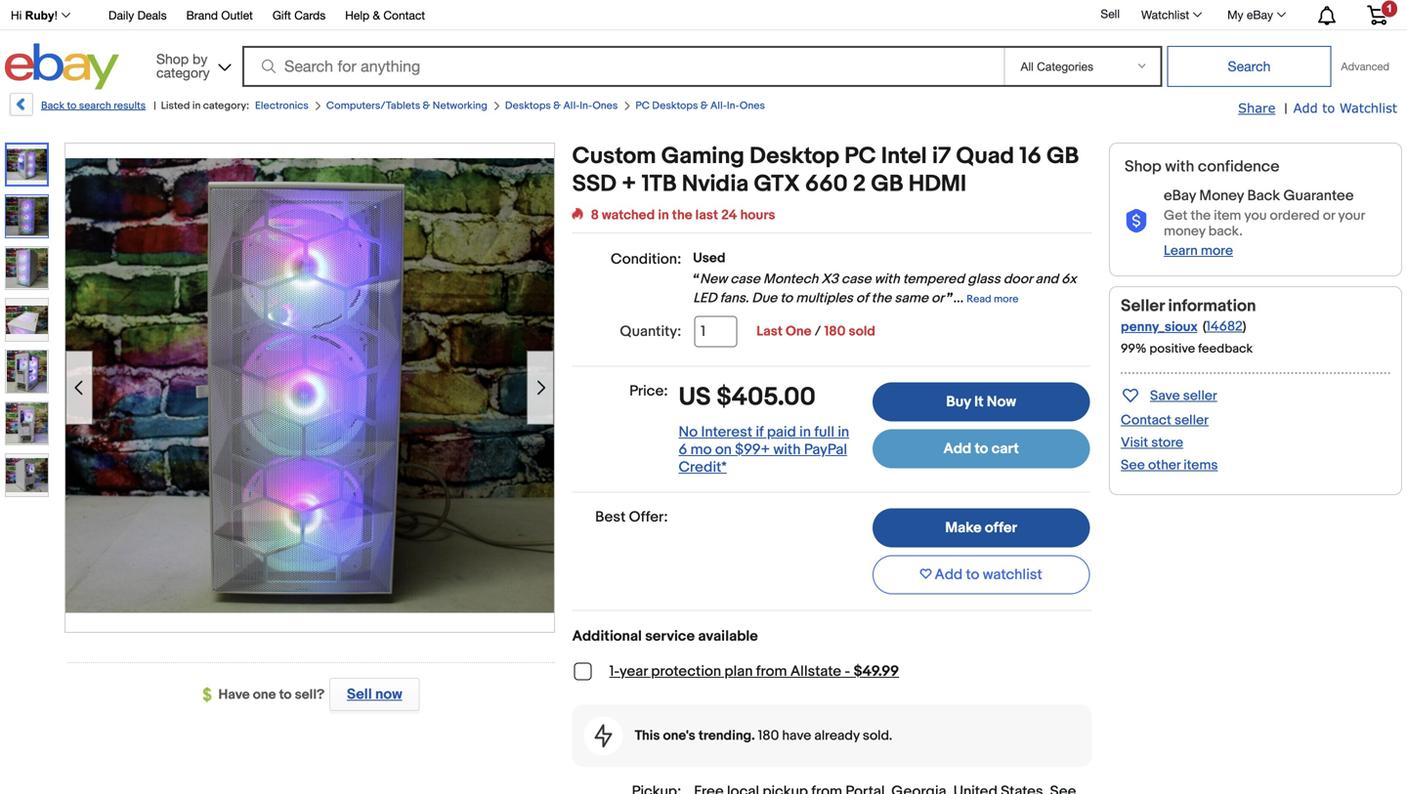 Task type: locate. For each thing, give the bounding box(es) containing it.
picture 6 of 7 image
[[6, 403, 48, 445]]

1 horizontal spatial sell
[[1101, 7, 1120, 21]]

0 horizontal spatial back
[[41, 100, 65, 112]]

2 horizontal spatial the
[[1191, 208, 1211, 224]]

0 horizontal spatial shop
[[156, 51, 189, 67]]

more down back.
[[1201, 243, 1233, 259]]

1 horizontal spatial with
[[874, 271, 900, 288]]

1 horizontal spatial contact
[[1121, 412, 1172, 429]]

or left "
[[932, 290, 944, 307]]

gb right 2
[[871, 171, 904, 198]]

case
[[730, 271, 760, 288], [842, 271, 871, 288]]

help
[[345, 8, 370, 22]]

1 horizontal spatial ones
[[740, 100, 765, 112]]

or inside ebay money back guarantee get the item you ordered or your money back. learn more
[[1323, 208, 1335, 224]]

case up of
[[842, 271, 871, 288]]

watchlist down advanced
[[1340, 100, 1398, 115]]

add down make
[[935, 566, 963, 584]]

all- up gaming
[[711, 100, 727, 112]]

1 horizontal spatial case
[[842, 271, 871, 288]]

shop for shop with confidence
[[1125, 157, 1162, 176]]

picture 3 of 7 image
[[6, 247, 48, 289]]

to left search
[[67, 100, 77, 112]]

0 vertical spatial add
[[1294, 100, 1318, 115]]

to
[[67, 100, 77, 112], [1323, 100, 1335, 115], [780, 290, 793, 307], [975, 440, 989, 458], [966, 566, 980, 584], [279, 687, 292, 704]]

& for computers/tablets
[[423, 100, 430, 112]]

1 horizontal spatial shop
[[1125, 157, 1162, 176]]

offer:
[[629, 509, 668, 526]]

0 vertical spatial shop
[[156, 51, 189, 67]]

sell left 'now'
[[347, 686, 372, 704]]

0 horizontal spatial gb
[[871, 171, 904, 198]]

16
[[1020, 143, 1042, 171]]

0 vertical spatial ebay
[[1247, 8, 1274, 22]]

watchlist link
[[1131, 3, 1211, 26]]

all- down search for anything text field
[[563, 100, 580, 112]]

| inside share | add to watchlist
[[1285, 101, 1288, 117]]

daily deals
[[108, 8, 167, 22]]

$405.00
[[717, 383, 816, 413]]

information
[[1168, 296, 1256, 317]]

with details__icon image
[[1125, 209, 1148, 234], [595, 725, 612, 748]]

1 vertical spatial watchlist
[[1340, 100, 1398, 115]]

seller right save
[[1183, 388, 1218, 405]]

multiples
[[796, 290, 853, 307]]

seller down save seller
[[1175, 412, 1209, 429]]

trending.
[[699, 728, 755, 745]]

seller inside button
[[1183, 388, 1218, 405]]

back
[[41, 100, 65, 112], [1248, 187, 1280, 205]]

desktops
[[505, 100, 551, 112], [652, 100, 698, 112]]

shop inside shop by category
[[156, 51, 189, 67]]

seller
[[1121, 296, 1165, 317]]

gift cards link
[[273, 5, 326, 27]]

get
[[1164, 208, 1188, 224]]

your
[[1339, 208, 1365, 224]]

1 horizontal spatial all-
[[711, 100, 727, 112]]

quantity:
[[620, 323, 682, 341]]

add inside add to cart link
[[944, 440, 972, 458]]

contact up visit store link
[[1121, 412, 1172, 429]]

desktops up gaming
[[652, 100, 698, 112]]

sell inside 'account' navigation
[[1101, 7, 1120, 21]]

0 horizontal spatial in-
[[580, 100, 593, 112]]

1 vertical spatial with details__icon image
[[595, 725, 612, 748]]

ones down search for anything text field
[[593, 100, 618, 112]]

custom gaming desktop pc intel i7 quad 16 gb ssd + 1tb nvidia gtx 660 2 gb hdmi - picture 2 of 7 image
[[65, 158, 554, 614]]

1 vertical spatial pc
[[845, 143, 876, 171]]

the inside ebay money back guarantee get the item you ordered or your money back. learn more
[[1191, 208, 1211, 224]]

& inside 'account' navigation
[[373, 8, 380, 22]]

pc down search for anything text field
[[636, 100, 650, 112]]

1 horizontal spatial 180
[[824, 324, 846, 340]]

0 vertical spatial back
[[41, 100, 65, 112]]

picture 7 of 7 image
[[6, 454, 48, 497]]

1 vertical spatial or
[[932, 290, 944, 307]]

with details__icon image left get
[[1125, 209, 1148, 234]]

0 vertical spatial more
[[1201, 243, 1233, 259]]

add inside add to watchlist button
[[935, 566, 963, 584]]

add right share
[[1294, 100, 1318, 115]]

feedback
[[1198, 342, 1253, 357]]

account navigation
[[0, 0, 1403, 30]]

0 horizontal spatial desktops
[[505, 100, 551, 112]]

0 vertical spatial with
[[1165, 157, 1195, 176]]

case up fans.
[[730, 271, 760, 288]]

1 ones from the left
[[593, 100, 618, 112]]

1 vertical spatial sell
[[347, 686, 372, 704]]

my
[[1228, 8, 1244, 22]]

gtx
[[754, 171, 800, 198]]

1 horizontal spatial desktops
[[652, 100, 698, 112]]

gb right 16
[[1047, 143, 1079, 171]]

1 vertical spatial add
[[944, 440, 972, 458]]

in- down search for anything text field
[[580, 100, 593, 112]]

the right get
[[1191, 208, 1211, 224]]

1 horizontal spatial with details__icon image
[[1125, 209, 1148, 234]]

ordered
[[1270, 208, 1320, 224]]

buy it now
[[946, 393, 1016, 411]]

led
[[693, 290, 717, 307]]

add to cart
[[944, 440, 1019, 458]]

back up you
[[1248, 187, 1280, 205]]

0 horizontal spatial pc
[[636, 100, 650, 112]]

category:
[[203, 100, 249, 112]]

24
[[721, 207, 737, 224]]

1 horizontal spatial gb
[[1047, 143, 1079, 171]]

180 right the /
[[824, 324, 846, 340]]

with up get
[[1165, 157, 1195, 176]]

0 vertical spatial pc
[[636, 100, 650, 112]]

1 horizontal spatial |
[[1285, 101, 1288, 117]]

learn more link
[[1164, 243, 1233, 259]]

see other items link
[[1121, 457, 1218, 474]]

to down advanced link
[[1323, 100, 1335, 115]]

none submit inside the shop by category banner
[[1167, 46, 1332, 87]]

or inside " new case montech x3 case with tempered glass door and 6x led fans. due to multiples of the same or
[[932, 290, 944, 307]]

watchlist right sell link in the top of the page
[[1142, 8, 1190, 22]]

1 desktops from the left
[[505, 100, 551, 112]]

buy it now link
[[873, 383, 1090, 422]]

1 vertical spatial 180
[[758, 728, 779, 745]]

in right full
[[838, 424, 850, 441]]

brand outlet link
[[186, 5, 253, 27]]

seller inside contact seller visit store see other items
[[1175, 412, 1209, 429]]

the left last
[[672, 207, 693, 224]]

with details__icon image left this on the bottom of page
[[595, 725, 612, 748]]

back left search
[[41, 100, 65, 112]]

last
[[757, 324, 783, 340]]

0 vertical spatial sell
[[1101, 7, 1120, 21]]

with right if
[[774, 441, 801, 459]]

in
[[192, 100, 201, 112], [658, 207, 669, 224], [800, 424, 811, 441], [838, 424, 850, 441]]

2 case from the left
[[842, 271, 871, 288]]

0 vertical spatial or
[[1323, 208, 1335, 224]]

seller for save
[[1183, 388, 1218, 405]]

0 vertical spatial with details__icon image
[[1125, 209, 1148, 234]]

1 vertical spatial ebay
[[1164, 187, 1196, 205]]

None submit
[[1167, 46, 1332, 87]]

1 vertical spatial more
[[994, 293, 1019, 306]]

add for add to cart
[[944, 440, 972, 458]]

shop for shop by category
[[156, 51, 189, 67]]

more inside '" ... read more'
[[994, 293, 1019, 306]]

0 horizontal spatial ebay
[[1164, 187, 1196, 205]]

computers/tablets & networking
[[326, 100, 488, 112]]

$99+
[[735, 441, 770, 459]]

1 vertical spatial shop
[[1125, 157, 1162, 176]]

0 horizontal spatial case
[[730, 271, 760, 288]]

| right share button at the top of page
[[1285, 101, 1288, 117]]

| left listed
[[154, 100, 156, 112]]

1 vertical spatial back
[[1248, 187, 1280, 205]]

1 case from the left
[[730, 271, 760, 288]]

desktops right networking
[[505, 100, 551, 112]]

with details__icon image inside us $405.00 main content
[[595, 725, 612, 748]]

0 horizontal spatial ones
[[593, 100, 618, 112]]

1 horizontal spatial watchlist
[[1340, 100, 1398, 115]]

my ebay
[[1228, 8, 1274, 22]]

1 horizontal spatial ebay
[[1247, 8, 1274, 22]]

1 vertical spatial seller
[[1175, 412, 1209, 429]]

2 vertical spatial add
[[935, 566, 963, 584]]

watchlist inside share | add to watchlist
[[1340, 100, 1398, 115]]

contact right help
[[384, 8, 425, 22]]

1 horizontal spatial the
[[871, 290, 892, 307]]

the right of
[[871, 290, 892, 307]]

sell now link
[[325, 678, 420, 712]]

add for add to watchlist
[[935, 566, 963, 584]]

more inside ebay money back guarantee get the item you ordered or your money back. learn more
[[1201, 243, 1233, 259]]

0 vertical spatial seller
[[1183, 388, 1218, 405]]

ones
[[593, 100, 618, 112], [740, 100, 765, 112]]

sell left watchlist link
[[1101, 7, 1120, 21]]

with up same
[[874, 271, 900, 288]]

with inside " new case montech x3 case with tempered glass door and 6x led fans. due to multiples of the same or
[[874, 271, 900, 288]]

watchlist inside 'account' navigation
[[1142, 8, 1190, 22]]

offer
[[985, 519, 1017, 537]]

0 vertical spatial watchlist
[[1142, 8, 1190, 22]]

or down guarantee
[[1323, 208, 1335, 224]]

due
[[752, 290, 777, 307]]

& left networking
[[423, 100, 430, 112]]

0 horizontal spatial more
[[994, 293, 1019, 306]]

shop by category banner
[[0, 0, 1403, 95]]

you
[[1245, 208, 1267, 224]]

no interest if paid in full in 6 mo on $99+ with paypal credit* link
[[679, 424, 850, 476]]

hi
[[11, 9, 22, 22]]

contact inside 'account' navigation
[[384, 8, 425, 22]]

hi ruby !
[[11, 9, 58, 22]]

brand outlet
[[186, 8, 253, 22]]

add down buy
[[944, 440, 972, 458]]

0 vertical spatial contact
[[384, 8, 425, 22]]

2 ones from the left
[[740, 100, 765, 112]]

in down 1tb
[[658, 207, 669, 224]]

660
[[805, 171, 848, 198]]

confidence
[[1198, 157, 1280, 176]]

make offer link
[[873, 509, 1090, 548]]

& for help
[[373, 8, 380, 22]]

2 vertical spatial with
[[774, 441, 801, 459]]

shop
[[156, 51, 189, 67], [1125, 157, 1162, 176]]

1 vertical spatial with
[[874, 271, 900, 288]]

180 for sold
[[824, 324, 846, 340]]

to down montech
[[780, 290, 793, 307]]

0 horizontal spatial or
[[932, 290, 944, 307]]

Search for anything text field
[[245, 48, 1000, 85]]

1 horizontal spatial more
[[1201, 243, 1233, 259]]

more down door at top right
[[994, 293, 1019, 306]]

tempered
[[903, 271, 965, 288]]

1 all- from the left
[[563, 100, 580, 112]]

1tb
[[642, 171, 677, 198]]

seller for contact
[[1175, 412, 1209, 429]]

condition:
[[611, 251, 682, 268]]

ebay up get
[[1164, 187, 1196, 205]]

in right listed
[[192, 100, 201, 112]]

pc left intel
[[845, 143, 876, 171]]

& right help
[[373, 8, 380, 22]]

ebay right the my
[[1247, 8, 1274, 22]]

additional service available
[[572, 628, 758, 645]]

& down search for anything text field
[[553, 100, 561, 112]]

180 left have
[[758, 728, 779, 745]]

with
[[1165, 157, 1195, 176], [874, 271, 900, 288], [774, 441, 801, 459]]

ones up the desktop
[[740, 100, 765, 112]]

0 horizontal spatial with details__icon image
[[595, 725, 612, 748]]

/
[[815, 324, 821, 340]]

0 horizontal spatial all-
[[563, 100, 580, 112]]

0 horizontal spatial contact
[[384, 8, 425, 22]]

0 horizontal spatial sell
[[347, 686, 372, 704]]

1 horizontal spatial pc
[[845, 143, 876, 171]]

one's
[[663, 728, 696, 745]]

0 horizontal spatial 180
[[758, 728, 779, 745]]

ebay inside "link"
[[1247, 8, 1274, 22]]

other
[[1148, 457, 1181, 474]]

x3
[[821, 271, 839, 288]]

0 horizontal spatial with
[[774, 441, 801, 459]]

2 desktops from the left
[[652, 100, 698, 112]]

to left watchlist
[[966, 566, 980, 584]]

1 horizontal spatial or
[[1323, 208, 1335, 224]]

i7
[[932, 143, 951, 171]]

cart
[[992, 440, 1019, 458]]

to inside " new case montech x3 case with tempered glass door and 6x led fans. due to multiples of the same or
[[780, 290, 793, 307]]

180 for have
[[758, 728, 779, 745]]

0 vertical spatial 180
[[824, 324, 846, 340]]

0 horizontal spatial watchlist
[[1142, 8, 1190, 22]]

in left full
[[800, 424, 811, 441]]

back inside ebay money back guarantee get the item you ordered or your money back. learn more
[[1248, 187, 1280, 205]]

1 horizontal spatial in-
[[727, 100, 740, 112]]

no interest if paid in full in 6 mo on $99+ with paypal credit*
[[679, 424, 850, 476]]

1-
[[609, 663, 620, 681]]

contact
[[384, 8, 425, 22], [1121, 412, 1172, 429]]

pc desktops & all-in-ones
[[636, 100, 765, 112]]

in- up gaming
[[727, 100, 740, 112]]

sell now
[[347, 686, 402, 704]]

2 horizontal spatial with
[[1165, 157, 1195, 176]]

1 vertical spatial contact
[[1121, 412, 1172, 429]]

14682 link
[[1207, 319, 1243, 335]]

help & contact link
[[345, 5, 425, 27]]

1 horizontal spatial back
[[1248, 187, 1280, 205]]

us
[[679, 383, 711, 413]]



Task type: describe. For each thing, give the bounding box(es) containing it.
& for desktops
[[553, 100, 561, 112]]

electronics
[[255, 100, 309, 112]]

sell for sell now
[[347, 686, 372, 704]]

gaming
[[661, 143, 745, 171]]

0 horizontal spatial |
[[154, 100, 156, 112]]

read more link
[[967, 290, 1019, 307]]

shop by category button
[[148, 43, 236, 86]]

save seller
[[1150, 388, 1218, 405]]

outlet
[[221, 8, 253, 22]]

pc inside custom gaming desktop pc intel i7 quad 16 gb ssd + 1tb nvidia gtx 660 2 gb hdmi
[[845, 143, 876, 171]]

)
[[1243, 319, 1247, 335]]

8
[[591, 207, 599, 224]]

add inside share | add to watchlist
[[1294, 100, 1318, 115]]

learn
[[1164, 243, 1198, 259]]

with inside no interest if paid in full in 6 mo on $99+ with paypal credit*
[[774, 441, 801, 459]]

visit
[[1121, 435, 1149, 451]]

14682
[[1207, 319, 1243, 335]]

desktops & all-in-ones link
[[505, 100, 618, 112]]

dollar sign image
[[203, 688, 218, 703]]

sell link
[[1092, 7, 1129, 21]]

"
[[693, 271, 700, 288]]

sell?
[[295, 687, 325, 704]]

hours
[[740, 207, 776, 224]]

custom
[[572, 143, 656, 171]]

computers/tablets & networking link
[[326, 100, 488, 112]]

daily
[[108, 8, 134, 22]]

with details__icon image for this one's trending.
[[595, 725, 612, 748]]

picture 2 of 7 image
[[6, 195, 48, 238]]

last one / 180 sold
[[757, 324, 876, 340]]

electronics link
[[255, 100, 309, 112]]

one
[[786, 324, 812, 340]]

it
[[975, 393, 984, 411]]

1 link
[[1356, 0, 1400, 28]]

us $405.00 main content
[[572, 143, 1092, 795]]

credit*
[[679, 459, 727, 476]]

2 in- from the left
[[727, 100, 740, 112]]

brand
[[186, 8, 218, 22]]

to right one
[[279, 687, 292, 704]]

advanced link
[[1332, 47, 1400, 86]]

this one's trending. 180 have already sold.
[[635, 728, 893, 745]]

99%
[[1121, 342, 1147, 357]]

sold
[[849, 324, 876, 340]]

picture 4 of 7 image
[[6, 299, 48, 341]]

interest
[[701, 424, 753, 441]]

ruby
[[25, 9, 54, 22]]

custom gaming desktop pc intel i7 quad 16 gb ssd + 1tb nvidia gtx 660 2 gb hdmi
[[572, 143, 1079, 198]]

8 watched in the last 24 hours
[[591, 207, 776, 224]]

ebay inside ebay money back guarantee get the item you ordered or your money back. learn more
[[1164, 187, 1196, 205]]

one
[[253, 687, 276, 704]]

+
[[622, 171, 637, 198]]

quad
[[956, 143, 1015, 171]]

with details__icon image for ebay money back guarantee
[[1125, 209, 1148, 234]]

contact inside contact seller visit store see other items
[[1121, 412, 1172, 429]]

contact seller link
[[1121, 412, 1209, 429]]

money
[[1164, 223, 1206, 240]]

2 all- from the left
[[711, 100, 727, 112]]

gift cards
[[273, 8, 326, 22]]

penny_sioux link
[[1121, 319, 1198, 336]]

watchlist
[[983, 566, 1043, 584]]

ssd
[[572, 171, 617, 198]]

paypal
[[804, 441, 847, 459]]

$49.99
[[854, 663, 899, 681]]

and
[[1036, 271, 1059, 288]]

add to cart link
[[873, 430, 1090, 469]]

picture 5 of 7 image
[[6, 351, 48, 393]]

full
[[815, 424, 835, 441]]

save seller button
[[1121, 384, 1218, 407]]

search
[[79, 100, 111, 112]]

pc desktops & all-in-ones link
[[636, 100, 765, 112]]

& up gaming
[[701, 100, 708, 112]]

this
[[635, 728, 660, 745]]

ebay money back guarantee get the item you ordered or your money back. learn more
[[1164, 187, 1365, 259]]

best
[[595, 509, 626, 526]]

networking
[[433, 100, 488, 112]]

desktop
[[750, 143, 840, 171]]

advanced
[[1341, 60, 1390, 73]]

to inside share | add to watchlist
[[1323, 100, 1335, 115]]

back to search results
[[41, 100, 146, 112]]

service
[[645, 628, 695, 645]]

watched
[[602, 207, 655, 224]]

year
[[620, 663, 648, 681]]

"
[[947, 290, 954, 307]]

(
[[1203, 319, 1207, 335]]

protection
[[651, 663, 721, 681]]

share
[[1238, 100, 1276, 115]]

!
[[54, 9, 58, 22]]

save
[[1150, 388, 1180, 405]]

0 horizontal spatial the
[[672, 207, 693, 224]]

category
[[156, 65, 210, 81]]

guarantee
[[1284, 187, 1354, 205]]

shop by category
[[156, 51, 210, 81]]

computers/tablets
[[326, 100, 420, 112]]

new
[[700, 271, 727, 288]]

Quantity: text field
[[694, 316, 737, 347]]

to inside button
[[966, 566, 980, 584]]

1-year protection plan from allstate - $49.99
[[609, 663, 899, 681]]

last
[[696, 207, 718, 224]]

to left "cart"
[[975, 440, 989, 458]]

sell for sell
[[1101, 7, 1120, 21]]

have one to sell?
[[218, 687, 325, 704]]

1 in- from the left
[[580, 100, 593, 112]]

montech
[[763, 271, 818, 288]]

mo
[[691, 441, 712, 459]]

now
[[987, 393, 1016, 411]]

the inside " new case montech x3 case with tempered glass door and 6x led fans. due to multiples of the same or
[[871, 290, 892, 307]]

shop with confidence
[[1125, 157, 1280, 176]]

picture 1 of 7 image
[[7, 145, 47, 185]]

already
[[815, 728, 860, 745]]

deals
[[137, 8, 167, 22]]

intel
[[881, 143, 927, 171]]



Task type: vqa. For each thing, say whether or not it's contained in the screenshot.
of
yes



